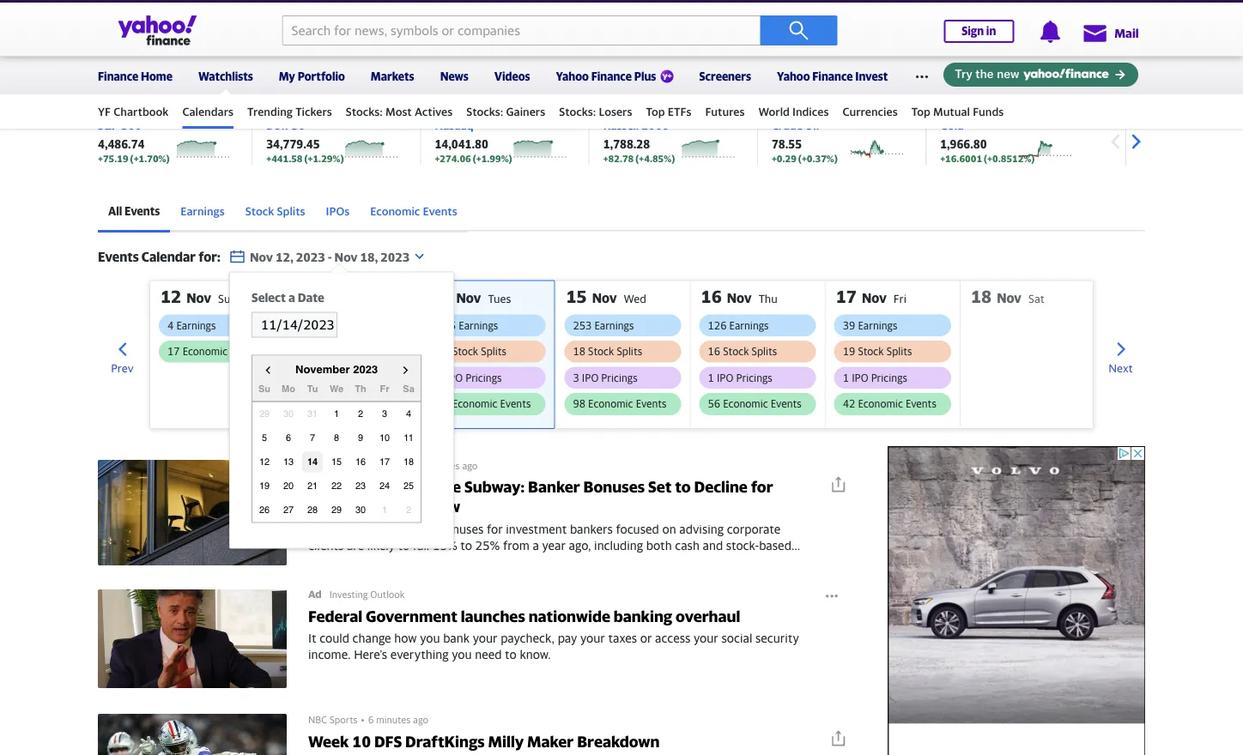Task type: vqa. For each thing, say whether or not it's contained in the screenshot.
hours to the left
no



Task type: describe. For each thing, give the bounding box(es) containing it.
1 vertical spatial you
[[452, 648, 472, 662]]

prev link
[[98, 332, 147, 381]]

pricings for 16
[[736, 372, 773, 384]]

1 vertical spatial ago
[[413, 715, 429, 726]]

economic for 34 economic events
[[318, 372, 363, 384]]

events for 42 economic events
[[906, 398, 937, 410]]

13 for 13
[[283, 457, 294, 468]]

nov 12, 2023 - nov 18, 2023
[[250, 250, 410, 264]]

dow 30 link
[[266, 119, 305, 132]]

splits for 17
[[887, 346, 912, 358]]

1 horizontal spatial minutes
[[425, 461, 460, 472]]

nbc
[[308, 715, 327, 726]]

1 vertical spatial in
[[1054, 99, 1063, 110]]

0 vertical spatial advertisement region
[[205, 0, 1038, 82]]

stock for 17
[[858, 346, 884, 358]]

22 button
[[326, 476, 347, 497]]

second
[[308, 498, 361, 516]]

we
[[330, 384, 344, 395]]

previous image
[[1103, 129, 1128, 155]]

nov for 12
[[187, 291, 211, 306]]

1 button
[[326, 404, 347, 425]]

top mutual funds link
[[912, 97, 1004, 126]]

calendars
[[182, 105, 234, 118]]

navigation containing finance home
[[0, 54, 1243, 129]]

splits for 16
[[752, 346, 777, 358]]

+82.78
[[603, 153, 634, 164]]

nov for 13
[[321, 291, 346, 306]]

25 button
[[398, 476, 419, 497]]

yahoo for yahoo finance plus
[[556, 70, 589, 83]]

0 vertical spatial you
[[420, 632, 440, 646]]

all
[[108, 204, 122, 218]]

paycheck,
[[501, 632, 555, 646]]

11 button
[[398, 428, 419, 449]]

11 for 11
[[404, 433, 414, 444]]

1 vertical spatial 10
[[352, 732, 371, 751]]

yf chartbook link
[[98, 97, 169, 126]]

to inside it could change how you bank your paycheck, pay your taxes or access your social security income. here's everything you need to know.
[[505, 648, 517, 662]]

splits inside tab list
[[277, 204, 305, 218]]

ad link
[[308, 588, 322, 602]]

economic events link
[[360, 192, 468, 233]]

14 nov tues
[[430, 286, 511, 307]]

economic for 17 economic events
[[183, 346, 228, 358]]

currencies link
[[843, 97, 898, 126]]

19 for 19 stock splits
[[843, 346, 856, 358]]

0 vertical spatial street
[[347, 461, 373, 472]]

19 for 19
[[259, 481, 270, 492]]

earnings for 14
[[459, 319, 498, 331]]

earnings for 13
[[324, 319, 363, 331]]

2 horizontal spatial minutes
[[1109, 99, 1146, 110]]

14 for 14
[[307, 457, 318, 468]]

earnings for 17
[[858, 319, 898, 331]]

1 vertical spatial 30
[[283, 409, 294, 420]]

23
[[355, 481, 366, 492]]

change
[[353, 632, 391, 646]]

mm/dd/yyyy text field
[[252, 312, 338, 338]]

social media share article menu image for week 10 dfs draftkings milly maker breakdown
[[830, 730, 847, 747]]

dow
[[266, 119, 289, 132]]

crude oil link
[[772, 119, 819, 132]]

s&p
[[98, 119, 118, 132]]

hour
[[1072, 99, 1094, 110]]

pricings for 15
[[601, 372, 638, 384]]

earnings for 12
[[176, 319, 216, 331]]

(+1.29%)
[[304, 153, 344, 164]]

1,788.28
[[603, 138, 650, 151]]

events for 17 economic events
[[230, 346, 261, 358]]

stock splits for events calendar for:
[[245, 204, 305, 218]]

1 horizontal spatial in
[[987, 24, 996, 38]]

dow 30 34,779.45 +441.58 (+1.29%)
[[266, 119, 344, 164]]

16 for 16
[[355, 457, 366, 468]]

my portfolio
[[279, 70, 345, 83]]

november 2023
[[295, 363, 378, 376]]

9 button
[[350, 428, 371, 449]]

4 for 4
[[406, 409, 411, 420]]

27 button
[[278, 500, 299, 521]]

16 for 16 nov thu
[[701, 286, 722, 307]]

nasdaq link
[[435, 119, 474, 132]]

chartbook
[[114, 105, 169, 118]]

27
[[283, 505, 294, 516]]

1 up 56 on the bottom right of the page
[[708, 372, 714, 384]]

0 vertical spatial ago
[[462, 461, 478, 472]]

november
[[295, 363, 350, 376]]

1 vertical spatial •
[[361, 715, 365, 726]]

actives
[[415, 105, 453, 118]]

indices
[[793, 105, 829, 118]]

earnings inside "link"
[[181, 204, 225, 218]]

29 inside button
[[331, 505, 342, 516]]

(+4.85%)
[[636, 153, 675, 164]]

13 button
[[278, 452, 299, 473]]

24 button
[[374, 476, 395, 497]]

in inside wall street takes the subway: banker bonuses set to decline for second year in a row
[[400, 498, 414, 516]]

11 for 11 stock splits
[[302, 346, 315, 358]]

maker
[[527, 732, 574, 751]]

3 for 3
[[382, 409, 387, 420]]

nov for 18
[[997, 291, 1022, 306]]

investing
[[329, 589, 368, 601]]

access
[[655, 632, 691, 646]]

1 ipo pricings for 17
[[843, 372, 908, 384]]

39
[[843, 319, 856, 331]]

3 for 3 ipo pricings
[[573, 372, 579, 384]]

earnings for 15
[[595, 319, 634, 331]]

all events link
[[98, 192, 170, 233]]

253
[[573, 319, 592, 331]]

1 inside 'button'
[[334, 409, 339, 420]]

1 finance from the left
[[98, 70, 138, 83]]

the
[[437, 478, 461, 496]]

yahoo for yahoo finance invest
[[777, 70, 810, 83]]

0 vertical spatial wall
[[326, 461, 345, 472]]

stock for 15
[[588, 346, 614, 358]]

20
[[283, 481, 294, 492]]

stock for 16
[[723, 346, 749, 358]]

4 button
[[398, 404, 419, 425]]

0 vertical spatial a
[[288, 290, 295, 304]]

top for top mutual funds
[[912, 105, 931, 118]]

banking
[[614, 607, 673, 626]]

stock down the 945 earnings
[[452, 346, 478, 358]]

nov left the 12,
[[250, 250, 273, 264]]

nov for 17
[[862, 291, 887, 306]]

sign in link
[[944, 20, 1014, 43]]

events down +274.06
[[423, 204, 457, 218]]

0 vertical spatial 29
[[259, 409, 270, 420]]

economic for 42 economic events
[[858, 398, 903, 410]]

56
[[708, 398, 721, 410]]

ipos link
[[316, 192, 360, 233]]

5 button
[[254, 428, 275, 449]]

futures link
[[705, 97, 745, 126]]

18 nov sat
[[971, 286, 1045, 307]]

398
[[302, 319, 321, 331]]

17 for 17 nov fri
[[836, 286, 857, 307]]

4,486.74
[[98, 138, 145, 151]]

pricings for 17
[[871, 372, 908, 384]]

splits for 15
[[617, 346, 642, 358]]

close
[[1030, 99, 1052, 110]]

finance for yahoo finance invest
[[813, 70, 853, 83]]

+75.19
[[98, 153, 128, 164]]

1 vertical spatial 5
[[417, 461, 423, 472]]

etfs
[[668, 105, 692, 118]]

fri
[[894, 292, 907, 306]]

16 nov thu
[[701, 286, 778, 307]]

1 left hour
[[1065, 99, 1070, 110]]

top etfs
[[646, 105, 692, 118]]

28
[[307, 505, 318, 516]]

2 horizontal spatial 2023
[[381, 250, 410, 264]]

18 button
[[398, 452, 419, 473]]

week 10 dfs draftkings milly maker breakdown link
[[98, 701, 854, 756]]

stock splits link for events calendar for:
[[235, 192, 316, 233]]

premium yahoo finance logo image
[[661, 70, 674, 83]]

videos link
[[494, 58, 530, 91]]

prev
[[111, 362, 134, 375]]

notifications image
[[1039, 21, 1062, 43]]

34,779.45
[[266, 138, 320, 151]]

(+1.99%)
[[473, 153, 512, 164]]

126
[[708, 319, 727, 331]]

2 your from the left
[[580, 632, 605, 646]]

22
[[331, 481, 342, 492]]

10 button
[[374, 428, 395, 449]]

16 button
[[350, 452, 371, 473]]

yf
[[98, 105, 111, 118]]

12 button
[[254, 452, 275, 473]]

126 earnings
[[708, 319, 769, 331]]

yahoo finance invest link
[[777, 58, 888, 91]]

1 up 42 on the bottom right of page
[[843, 372, 849, 384]]

9
[[358, 433, 363, 444]]

stocks: losers
[[559, 105, 632, 118]]

gold
[[940, 119, 964, 132]]

economic for 87 economic events
[[452, 398, 498, 410]]

splits up "ipo pricings" link
[[481, 346, 507, 358]]

18 stock splits
[[573, 346, 642, 358]]



Task type: locate. For each thing, give the bounding box(es) containing it.
30 left 31
[[283, 409, 294, 420]]

splits up 34 economic events
[[346, 346, 372, 358]]

39 earnings
[[843, 319, 898, 331]]

3 ipo from the left
[[717, 372, 734, 384]]

253 earnings
[[573, 319, 634, 331]]

nov right "-"
[[335, 250, 358, 264]]

nov up 4 earnings
[[187, 291, 211, 306]]

1 vertical spatial wall
[[308, 478, 340, 496]]

navigation
[[0, 54, 1243, 129]]

draftkings
[[405, 732, 485, 751]]

16 down 9 'button'
[[355, 457, 366, 468]]

you up everything
[[420, 632, 440, 646]]

18 for 18 stock splits
[[573, 346, 586, 358]]

takes
[[392, 478, 433, 496]]

3 your from the left
[[694, 632, 719, 646]]

stock splits up ipo pricings
[[452, 346, 507, 358]]

1 vertical spatial 3
[[382, 409, 387, 420]]

0 horizontal spatial minutes
[[376, 715, 411, 726]]

earnings up 11 stock splits
[[324, 319, 363, 331]]

stock splits link
[[235, 192, 316, 233], [429, 341, 546, 363]]

16 inside button
[[355, 457, 366, 468]]

0 vertical spatial 18
[[971, 286, 992, 307]]

(+0.8512%)
[[984, 153, 1035, 164]]

0 horizontal spatial your
[[473, 632, 498, 646]]

1 vertical spatial 13
[[283, 457, 294, 468]]

1 down 24 button
[[382, 505, 387, 516]]

open ad feedback image
[[820, 595, 838, 613]]

1 horizontal spatial stock splits link
[[429, 341, 546, 363]]

4 down 12 nov sun
[[167, 319, 174, 331]]

2 social media share article menu image from the top
[[830, 730, 847, 747]]

0 horizontal spatial a
[[288, 290, 295, 304]]

2 down takes
[[406, 505, 411, 516]]

1 your from the left
[[473, 632, 498, 646]]

4
[[167, 319, 174, 331], [406, 409, 411, 420]]

2 vertical spatial minutes
[[376, 715, 411, 726]]

1 horizontal spatial 4
[[406, 409, 411, 420]]

• right sports
[[361, 715, 365, 726]]

stocks: gainers link
[[466, 97, 545, 126]]

gold link
[[940, 119, 964, 132]]

0 vertical spatial 4
[[167, 319, 174, 331]]

1 top from the left
[[646, 105, 665, 118]]

0 horizontal spatial 13
[[283, 457, 294, 468]]

week
[[308, 732, 349, 751]]

17 economic events
[[167, 346, 261, 358]]

Search for news, symbols or companies text field
[[282, 15, 760, 46]]

• up 25
[[410, 461, 414, 472]]

18,
[[360, 250, 378, 264]]

1 ipo pricings down 19 stock splits
[[843, 372, 908, 384]]

finance left invest
[[813, 70, 853, 83]]

17 nov fri
[[836, 286, 907, 307]]

5 up takes
[[417, 461, 423, 472]]

minutes up the at the left bottom of the page
[[425, 461, 460, 472]]

0 vertical spatial 19
[[843, 346, 856, 358]]

stock down 126 earnings
[[723, 346, 749, 358]]

stock splits link up "ipo pricings" link
[[429, 341, 546, 363]]

1 horizontal spatial a
[[417, 498, 426, 516]]

1,966.80
[[940, 138, 987, 151]]

wall up second
[[308, 478, 340, 496]]

5 left 6 button
[[262, 433, 267, 444]]

2 horizontal spatial your
[[694, 632, 719, 646]]

4 pricings from the left
[[871, 372, 908, 384]]

economic inside economic events link
[[370, 204, 420, 218]]

1 vertical spatial stock splits link
[[429, 341, 546, 363]]

stock down 39 earnings
[[858, 346, 884, 358]]

nov up 398 earnings
[[321, 291, 346, 306]]

tab list containing all events
[[98, 192, 1146, 233]]

u.s.
[[972, 99, 989, 110]]

2023 right 18,
[[381, 250, 410, 264]]

2 ipo from the left
[[582, 372, 599, 384]]

splits up 3 ipo pricings
[[617, 346, 642, 358]]

mail link
[[1082, 17, 1139, 48]]

2 inside button
[[358, 409, 363, 420]]

98 economic events
[[573, 398, 667, 410]]

3 stocks: from the left
[[559, 105, 596, 118]]

social media share article menu image
[[830, 476, 847, 493], [830, 730, 847, 747]]

1 yahoo from the left
[[556, 70, 589, 83]]

1 ipo pricings down 16 stock splits
[[708, 372, 773, 384]]

nasdaq
[[435, 119, 474, 132]]

trending
[[247, 105, 293, 118]]

screeners link
[[699, 58, 751, 91]]

2 pricings from the left
[[601, 372, 638, 384]]

0 horizontal spatial to
[[505, 648, 517, 662]]

calendar
[[142, 249, 196, 264]]

2 top from the left
[[912, 105, 931, 118]]

nov for 15
[[592, 291, 617, 306]]

nov inside 16 nov thu
[[727, 291, 752, 306]]

earnings up for:
[[181, 204, 225, 218]]

events for 34 economic events
[[365, 372, 396, 384]]

minutes
[[1109, 99, 1146, 110], [425, 461, 460, 472], [376, 715, 411, 726]]

stocks: for stocks: losers
[[559, 105, 596, 118]]

30 button
[[350, 500, 371, 521]]

mail
[[1115, 26, 1139, 40]]

3 ipo pricings
[[573, 372, 638, 384]]

14 for 14 nov tues
[[430, 286, 451, 307]]

0 horizontal spatial 4
[[167, 319, 174, 331]]

6 left 7
[[286, 433, 291, 444]]

0 vertical spatial 2
[[358, 409, 363, 420]]

15 for 15
[[331, 457, 342, 468]]

how
[[394, 632, 417, 646]]

events left sa
[[365, 372, 396, 384]]

stocks: left most
[[346, 105, 383, 118]]

1 1 ipo pricings from the left
[[708, 372, 773, 384]]

events down all
[[98, 249, 139, 264]]

2 horizontal spatial stocks:
[[559, 105, 596, 118]]

1 horizontal spatial 11
[[404, 433, 414, 444]]

2 vertical spatial in
[[400, 498, 414, 516]]

0 horizontal spatial stocks:
[[346, 105, 383, 118]]

ipo up 42 on the bottom right of page
[[852, 372, 869, 384]]

25
[[404, 481, 414, 492]]

1 vertical spatial 15
[[331, 457, 342, 468]]

a down takes
[[417, 498, 426, 516]]

2 1 ipo pricings from the left
[[843, 372, 908, 384]]

stock right earnings "link"
[[245, 204, 274, 218]]

2023 up th
[[353, 363, 378, 376]]

5 inside button
[[262, 433, 267, 444]]

wed
[[624, 292, 646, 306]]

17 inside button
[[379, 457, 390, 468]]

0 vertical spatial 17
[[836, 286, 857, 307]]

social media share article menu image for wall street takes the subway: banker bonuses set to decline for second year in a row
[[830, 476, 847, 493]]

top left mutual
[[912, 105, 931, 118]]

screeners
[[699, 70, 751, 83]]

stock inside tab list
[[245, 204, 274, 218]]

1 horizontal spatial 18
[[573, 346, 586, 358]]

12 for 12
[[259, 457, 270, 468]]

1 horizontal spatial 6
[[368, 715, 374, 726]]

30 down trending tickers
[[292, 119, 305, 132]]

14,041.80
[[435, 138, 488, 151]]

events calendar for:
[[98, 249, 221, 264]]

stock for 13
[[318, 346, 344, 358]]

for
[[751, 478, 773, 496]]

0 horizontal spatial yahoo
[[556, 70, 589, 83]]

7 button
[[302, 428, 323, 449]]

milly
[[488, 732, 524, 751]]

1 horizontal spatial yahoo
[[777, 70, 810, 83]]

0 horizontal spatial you
[[420, 632, 440, 646]]

29 button
[[326, 500, 347, 521]]

a inside wall street takes the subway: banker bonuses set to decline for second year in a row
[[417, 498, 426, 516]]

economic for 56 economic events
[[723, 398, 768, 410]]

16 stock splits
[[708, 346, 777, 358]]

try the new yahoo finance image
[[944, 63, 1139, 87]]

0 horizontal spatial 5
[[262, 433, 267, 444]]

6
[[286, 433, 291, 444], [368, 715, 374, 726]]

0 horizontal spatial 2023
[[296, 250, 325, 264]]

0 horizontal spatial 6
[[286, 433, 291, 444]]

3 left 4 "button"
[[382, 409, 387, 420]]

16
[[701, 286, 722, 307], [708, 346, 721, 358], [355, 457, 366, 468]]

nov inside the 15 nov wed
[[592, 291, 617, 306]]

0 vertical spatial 5
[[262, 433, 267, 444]]

18 left sat
[[971, 286, 992, 307]]

3 pricings from the left
[[736, 372, 773, 384]]

2 vertical spatial 17
[[379, 457, 390, 468]]

nov up 126 earnings
[[727, 291, 752, 306]]

income.
[[308, 648, 351, 662]]

stocks: for stocks: most actives
[[346, 105, 383, 118]]

0 vertical spatial social media share article menu image
[[830, 476, 847, 493]]

futures
[[705, 105, 745, 118]]

16 for 16 stock splits
[[708, 346, 721, 358]]

could
[[320, 632, 349, 646]]

2 finance from the left
[[591, 70, 632, 83]]

1 vertical spatial 14
[[307, 457, 318, 468]]

outlook
[[370, 589, 405, 601]]

0 horizontal spatial finance
[[98, 70, 138, 83]]

0 horizontal spatial 11
[[302, 346, 315, 358]]

18 for 18
[[404, 457, 414, 468]]

most
[[386, 105, 412, 118]]

nov inside 17 nov fri
[[862, 291, 887, 306]]

14 inside button
[[307, 457, 318, 468]]

top etfs link
[[646, 97, 692, 126]]

2 horizontal spatial finance
[[813, 70, 853, 83]]

nov up the 945 earnings
[[456, 291, 481, 306]]

2 vertical spatial 16
[[355, 457, 366, 468]]

u.s. markets close in 1 hour 53 minutes
[[972, 99, 1146, 110]]

2 yahoo from the left
[[777, 70, 810, 83]]

17 up 39
[[836, 286, 857, 307]]

12 down "5" button
[[259, 457, 270, 468]]

7
[[310, 433, 315, 444]]

funds
[[973, 105, 1004, 118]]

videos
[[494, 70, 530, 83]]

19 stock splits
[[843, 346, 912, 358]]

1 horizontal spatial 17
[[379, 457, 390, 468]]

1 vertical spatial to
[[505, 648, 517, 662]]

pricings up 87 economic events
[[466, 372, 502, 384]]

19 inside button
[[259, 481, 270, 492]]

0 vertical spatial •
[[410, 461, 414, 472]]

945 earnings
[[437, 319, 498, 331]]

8 button
[[326, 428, 347, 449]]

earnings down the 14 nov tues
[[459, 319, 498, 331]]

search image
[[789, 20, 809, 41]]

0 horizontal spatial 15
[[331, 457, 342, 468]]

1 vertical spatial minutes
[[425, 461, 460, 472]]

2 up 9
[[358, 409, 363, 420]]

ipo up 98
[[582, 372, 599, 384]]

pricings inside "ipo pricings" link
[[466, 372, 502, 384]]

stock splits up the 12,
[[245, 204, 305, 218]]

18 for 18 nov sat
[[971, 286, 992, 307]]

1 vertical spatial 19
[[259, 481, 270, 492]]

21
[[307, 481, 318, 492]]

earnings up 18 stock splits
[[595, 319, 634, 331]]

splits for 13
[[346, 346, 372, 358]]

minutes right the 53
[[1109, 99, 1146, 110]]

nov inside '13 nov'
[[321, 291, 346, 306]]

15 inside button
[[331, 457, 342, 468]]

finance for yahoo finance plus
[[591, 70, 632, 83]]

home
[[141, 70, 172, 83]]

1 horizontal spatial •
[[410, 461, 414, 472]]

1 horizontal spatial 10
[[379, 433, 390, 444]]

to right set
[[675, 478, 691, 496]]

13 for 13 nov
[[296, 286, 316, 307]]

6 inside button
[[286, 433, 291, 444]]

crude oil 78.55 +0.29 (+0.37%)
[[772, 119, 838, 164]]

1 horizontal spatial 5
[[417, 461, 423, 472]]

14 up "945"
[[430, 286, 451, 307]]

row
[[429, 498, 460, 516]]

advertisement region
[[205, 0, 1038, 82], [888, 446, 1146, 756]]

1 vertical spatial 12
[[259, 457, 270, 468]]

0 vertical spatial 14
[[430, 286, 451, 307]]

nov for 14
[[456, 291, 481, 306]]

0 vertical spatial stock splits link
[[235, 192, 316, 233]]

1 horizontal spatial finance
[[591, 70, 632, 83]]

nov
[[250, 250, 273, 264], [335, 250, 358, 264], [187, 291, 211, 306], [321, 291, 346, 306], [456, 291, 481, 306], [592, 291, 617, 306], [727, 291, 752, 306], [862, 291, 887, 306], [997, 291, 1022, 306]]

87 economic events
[[437, 398, 531, 410]]

crude
[[772, 119, 803, 132]]

1 horizontal spatial top
[[912, 105, 931, 118]]

0 horizontal spatial stock splits
[[245, 204, 305, 218]]

1 stocks: from the left
[[346, 105, 383, 118]]

stock splits link for 15
[[429, 341, 546, 363]]

stock up november 2023
[[318, 346, 344, 358]]

0 vertical spatial in
[[987, 24, 996, 38]]

0 horizontal spatial 14
[[307, 457, 318, 468]]

11 inside button
[[404, 433, 414, 444]]

29 down 22 button
[[331, 505, 342, 516]]

stocks: for stocks: gainers
[[466, 105, 503, 118]]

14
[[430, 286, 451, 307], [307, 457, 318, 468]]

4 for 4 earnings
[[167, 319, 174, 331]]

bank
[[443, 632, 470, 646]]

1 ipo from the left
[[446, 372, 463, 384]]

street up 23
[[347, 461, 373, 472]]

in down 25 button
[[400, 498, 414, 516]]

top for top etfs
[[646, 105, 665, 118]]

0 vertical spatial 13
[[296, 286, 316, 307]]

invest
[[856, 70, 888, 83]]

sign in
[[962, 24, 996, 38]]

splits down 39 earnings
[[887, 346, 912, 358]]

stock splits inside tab list
[[245, 204, 305, 218]]

1 vertical spatial 16
[[708, 346, 721, 358]]

-
[[328, 250, 332, 264]]

4 inside "button"
[[406, 409, 411, 420]]

street up 30 button
[[343, 478, 389, 496]]

0 horizontal spatial 18
[[404, 457, 414, 468]]

events down 3 ipo pricings
[[636, 398, 667, 410]]

finance up yf
[[98, 70, 138, 83]]

events for 87 economic events
[[500, 398, 531, 410]]

events for 56 economic events
[[771, 398, 802, 410]]

4 right 3 button at the bottom
[[406, 409, 411, 420]]

0 vertical spatial 6
[[286, 433, 291, 444]]

+0.29
[[772, 153, 797, 164]]

29 up "5" button
[[259, 409, 270, 420]]

10 down 3 button at the bottom
[[379, 433, 390, 444]]

1 vertical spatial 6
[[368, 715, 374, 726]]

tab list
[[98, 192, 1146, 233]]

1 vertical spatial 11
[[404, 433, 414, 444]]

17 for 17
[[379, 457, 390, 468]]

12 for 12 nov sun
[[161, 286, 181, 307]]

10 inside button
[[379, 433, 390, 444]]

your right pay
[[580, 632, 605, 646]]

yahoo up world indices
[[777, 70, 810, 83]]

2000
[[642, 119, 669, 132]]

18 inside 'button'
[[404, 457, 414, 468]]

ipo for 17
[[852, 372, 869, 384]]

30 down the "23" button
[[355, 505, 366, 516]]

stock splits
[[245, 204, 305, 218], [452, 346, 507, 358]]

31
[[307, 409, 318, 420]]

top up 2000
[[646, 105, 665, 118]]

+274.06
[[435, 153, 471, 164]]

federal government launches nationwide banking overhaul
[[308, 607, 741, 626]]

3 inside button
[[382, 409, 387, 420]]

15 for 15 nov wed
[[566, 286, 587, 307]]

2 stocks: from the left
[[466, 105, 503, 118]]

2 vertical spatial 30
[[355, 505, 366, 516]]

1 horizontal spatial 15
[[566, 286, 587, 307]]

42 economic events
[[843, 398, 937, 410]]

events for 98 economic events
[[636, 398, 667, 410]]

0 horizontal spatial 3
[[382, 409, 387, 420]]

to inside wall street takes the subway: banker bonuses set to decline for second year in a row
[[675, 478, 691, 496]]

0 vertical spatial 3
[[573, 372, 579, 384]]

stocks: left losers
[[559, 105, 596, 118]]

street inside wall street takes the subway: banker bonuses set to decline for second year in a row
[[343, 478, 389, 496]]

next link
[[1097, 332, 1146, 381]]

in right close
[[1054, 99, 1063, 110]]

a left date
[[288, 290, 295, 304]]

wall inside wall street takes the subway: banker bonuses set to decline for second year in a row
[[308, 478, 340, 496]]

1 horizontal spatial 2
[[406, 505, 411, 516]]

34 economic events
[[302, 372, 396, 384]]

nov inside 12 nov sun
[[187, 291, 211, 306]]

0 vertical spatial to
[[675, 478, 691, 496]]

30 inside 30 button
[[355, 505, 366, 516]]

nov inside the 14 nov tues
[[456, 291, 481, 306]]

0 horizontal spatial 29
[[259, 409, 270, 420]]

1 vertical spatial advertisement region
[[888, 446, 1146, 756]]

ipo pricings link
[[429, 367, 546, 389]]

nov inside "18 nov sat"
[[997, 291, 1022, 306]]

events right all
[[124, 204, 160, 218]]

wall right the the
[[326, 461, 345, 472]]

ago up "subway:"
[[462, 461, 478, 472]]

0 horizontal spatial 12
[[161, 286, 181, 307]]

12 up 4 earnings
[[161, 286, 181, 307]]

ipo up 56 on the bottom right of the page
[[717, 372, 734, 384]]

17 down 4 earnings
[[167, 346, 180, 358]]

11
[[302, 346, 315, 358], [404, 433, 414, 444]]

nov left the fri
[[862, 291, 887, 306]]

4 earnings
[[167, 319, 216, 331]]

1 vertical spatial 4
[[406, 409, 411, 420]]

earnings for 16
[[729, 319, 769, 331]]

economic for 98 economic events
[[588, 398, 633, 410]]

stock splits link up the 12,
[[235, 192, 316, 233]]

14 down 7 button
[[307, 457, 318, 468]]

events down 19 stock splits
[[906, 398, 937, 410]]

earnings down 12 nov sun
[[176, 319, 216, 331]]

earnings
[[181, 204, 225, 218], [176, 319, 216, 331], [324, 319, 363, 331], [459, 319, 498, 331], [595, 319, 634, 331], [729, 319, 769, 331], [858, 319, 898, 331]]

0 horizontal spatial 17
[[167, 346, 180, 358]]

1 social media share article menu image from the top
[[830, 476, 847, 493]]

1 horizontal spatial 13
[[296, 286, 316, 307]]

13 inside button
[[283, 457, 294, 468]]

ipo
[[446, 372, 463, 384], [582, 372, 599, 384], [717, 372, 734, 384], [852, 372, 869, 384]]

1 vertical spatial stock splits
[[452, 346, 507, 358]]

nov for 16
[[727, 291, 752, 306]]

2 horizontal spatial 18
[[971, 286, 992, 307]]

12 inside button
[[259, 457, 270, 468]]

year
[[364, 498, 397, 516]]

1 vertical spatial 18
[[573, 346, 586, 358]]

15 right the the
[[331, 457, 342, 468]]

pricings up 42 economic events
[[871, 372, 908, 384]]

15 up 253
[[566, 286, 587, 307]]

3 finance from the left
[[813, 70, 853, 83]]

16 down 126
[[708, 346, 721, 358]]

19 down 12 button
[[259, 481, 270, 492]]

24
[[379, 481, 390, 492]]

2
[[358, 409, 363, 420], [406, 505, 411, 516]]

markets
[[371, 70, 414, 83]]

1 horizontal spatial 19
[[843, 346, 856, 358]]

ipo for 15
[[582, 372, 599, 384]]

17 for 17 economic events
[[167, 346, 180, 358]]

you down bank
[[452, 648, 472, 662]]

portfolio
[[298, 70, 345, 83]]

1 pricings from the left
[[466, 372, 502, 384]]

in
[[987, 24, 996, 38], [1054, 99, 1063, 110], [400, 498, 414, 516]]

ipos
[[326, 204, 350, 218]]

mo
[[282, 384, 295, 395]]

1 horizontal spatial your
[[580, 632, 605, 646]]

stock down 253 earnings
[[588, 346, 614, 358]]

42
[[843, 398, 856, 410]]

1 up 8
[[334, 409, 339, 420]]

pricings up 56 economic events
[[736, 372, 773, 384]]

1 horizontal spatial stocks:
[[466, 105, 503, 118]]

tu
[[307, 384, 318, 395]]

minutes up dfs
[[376, 715, 411, 726]]

events up su
[[230, 346, 261, 358]]

2023 left "-"
[[296, 250, 325, 264]]

to right need
[[505, 648, 517, 662]]

29
[[259, 409, 270, 420], [331, 505, 342, 516]]

week 10 dfs draftkings milly maker breakdown
[[308, 732, 660, 751]]

1 ipo pricings for 16
[[708, 372, 773, 384]]

1 horizontal spatial 12
[[259, 457, 270, 468]]

1 horizontal spatial ago
[[462, 461, 478, 472]]

1 horizontal spatial 3
[[573, 372, 579, 384]]

bonuses
[[584, 478, 645, 496]]

1 vertical spatial 17
[[167, 346, 180, 358]]

stock splits for 15
[[452, 346, 507, 358]]

4 ipo from the left
[[852, 372, 869, 384]]

1 horizontal spatial you
[[452, 648, 472, 662]]

1 horizontal spatial to
[[675, 478, 691, 496]]

ipo for 16
[[717, 372, 734, 384]]

1 horizontal spatial 2023
[[353, 363, 378, 376]]

0 horizontal spatial ago
[[413, 715, 429, 726]]

next image
[[1123, 129, 1149, 155]]

0 horizontal spatial in
[[400, 498, 414, 516]]

yf chartbook
[[98, 105, 169, 118]]

11 down 4 "button"
[[404, 433, 414, 444]]

30 inside dow 30 34,779.45 +441.58 (+1.29%)
[[292, 119, 305, 132]]



